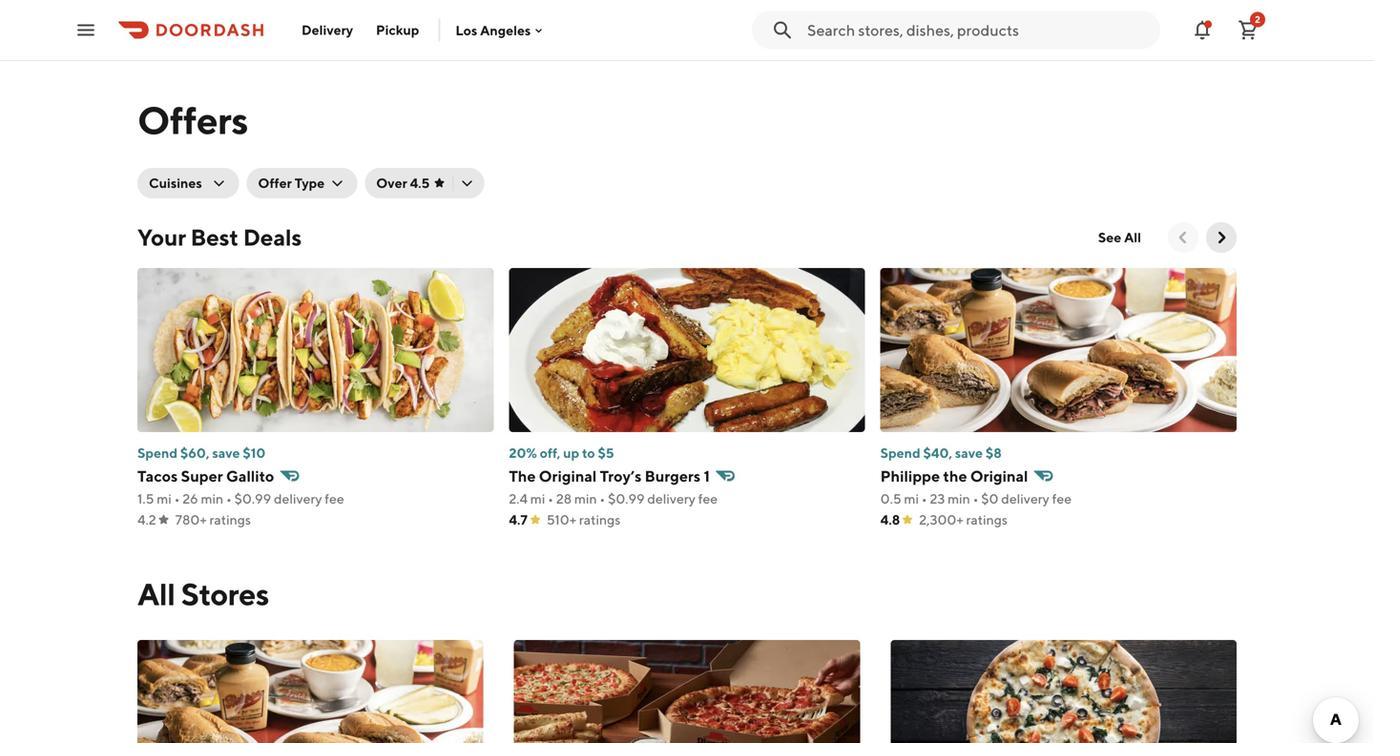 Task type: locate. For each thing, give the bounding box(es) containing it.
0 horizontal spatial original
[[539, 467, 597, 485]]

2 horizontal spatial delivery
[[1001, 491, 1050, 507]]

see all
[[1098, 230, 1141, 245]]

1 items, open order cart image
[[1237, 19, 1260, 42]]

2
[[1255, 14, 1261, 25]]

spend
[[137, 445, 178, 461], [881, 445, 921, 461]]

off,
[[540, 445, 560, 461]]

los angeles button
[[456, 22, 546, 38]]

original up 28
[[539, 467, 597, 485]]

delivery for gallito
[[274, 491, 322, 507]]

• left $0
[[973, 491, 979, 507]]

1.5 mi • 26 min • $0.99 delivery fee
[[137, 491, 344, 507]]

0 horizontal spatial all
[[137, 576, 175, 612]]

offer type
[[258, 175, 325, 191]]

all stores
[[137, 576, 269, 612]]

Store search: begin typing to search for stores available on DoorDash text field
[[807, 20, 1149, 41]]

1 vertical spatial all
[[137, 576, 175, 612]]

deals
[[243, 224, 302, 251]]

delivery
[[274, 491, 322, 507], [647, 491, 696, 507], [1001, 491, 1050, 507]]

offer type button
[[247, 168, 357, 199]]

0 horizontal spatial save
[[212, 445, 240, 461]]

ratings down 1.5 mi • 26 min • $0.99 delivery fee
[[209, 512, 251, 528]]

save left the $10
[[212, 445, 240, 461]]

3 mi from the left
[[904, 491, 919, 507]]

ratings down the 2.4 mi • 28 min • $0.99 delivery fee
[[579, 512, 621, 528]]

$0.99 down troy's
[[608, 491, 645, 507]]

min for super
[[201, 491, 223, 507]]

mi right 0.5
[[904, 491, 919, 507]]

•
[[174, 491, 180, 507], [226, 491, 232, 507], [548, 491, 554, 507], [600, 491, 605, 507], [922, 491, 927, 507], [973, 491, 979, 507]]

$8
[[986, 445, 1002, 461]]

super
[[181, 467, 223, 485]]

1 horizontal spatial fee
[[698, 491, 718, 507]]

all right see
[[1124, 230, 1141, 245]]

previous button of carousel image
[[1174, 228, 1193, 247]]

ratings
[[209, 512, 251, 528], [579, 512, 621, 528], [966, 512, 1008, 528]]

min for original
[[574, 491, 597, 507]]

2.4 mi • 28 min • $0.99 delivery fee
[[509, 491, 718, 507]]

min up 780+ ratings
[[201, 491, 223, 507]]

• left 26
[[174, 491, 180, 507]]

save for gallito
[[212, 445, 240, 461]]

780+
[[175, 512, 207, 528]]

1 mi from the left
[[157, 491, 172, 507]]

min up the 2,300+ ratings
[[948, 491, 970, 507]]

your best deals
[[137, 224, 302, 251]]

1 $0.99 from the left
[[234, 491, 271, 507]]

mi right 2.4
[[530, 491, 545, 507]]

510+
[[547, 512, 577, 528]]

mi right 1.5
[[157, 491, 172, 507]]

1 horizontal spatial all
[[1124, 230, 1141, 245]]

• up 780+ ratings
[[226, 491, 232, 507]]

1 save from the left
[[212, 445, 240, 461]]

0 horizontal spatial spend
[[137, 445, 178, 461]]

philippe
[[881, 467, 940, 485]]

0 horizontal spatial $0.99
[[234, 491, 271, 507]]

0 horizontal spatial mi
[[157, 491, 172, 507]]

ratings down $0
[[966, 512, 1008, 528]]

min
[[201, 491, 223, 507], [574, 491, 597, 507], [948, 491, 970, 507]]

• left 23
[[922, 491, 927, 507]]

3 delivery from the left
[[1001, 491, 1050, 507]]

all left stores
[[137, 576, 175, 612]]

1 horizontal spatial ratings
[[579, 512, 621, 528]]

see
[[1098, 230, 1122, 245]]

3 min from the left
[[948, 491, 970, 507]]

$0.99
[[234, 491, 271, 507], [608, 491, 645, 507]]

notification bell image
[[1191, 19, 1214, 42]]

offers
[[137, 97, 248, 143]]

$0.99 down gallito
[[234, 491, 271, 507]]

1 fee from the left
[[325, 491, 344, 507]]

2,300+ ratings
[[919, 512, 1008, 528]]

min up 510+ ratings
[[574, 491, 597, 507]]

spend up tacos
[[137, 445, 178, 461]]

2 spend from the left
[[881, 445, 921, 461]]

1 ratings from the left
[[209, 512, 251, 528]]

2 min from the left
[[574, 491, 597, 507]]

1 horizontal spatial delivery
[[647, 491, 696, 507]]

troy's
[[600, 467, 642, 485]]

4.5
[[410, 175, 430, 191]]

spend for philippe the original
[[881, 445, 921, 461]]

1 horizontal spatial save
[[955, 445, 983, 461]]

original down $8
[[971, 467, 1028, 485]]

over 4.5 button
[[365, 168, 484, 199]]

ratings for troy's
[[579, 512, 621, 528]]

0 horizontal spatial ratings
[[209, 512, 251, 528]]

ratings for gallito
[[209, 512, 251, 528]]

delivery down gallito
[[274, 491, 322, 507]]

0.5 mi • 23 min • $0 delivery fee
[[881, 491, 1072, 507]]

2 $0.99 from the left
[[608, 491, 645, 507]]

2 delivery from the left
[[647, 491, 696, 507]]

your best deals link
[[137, 222, 302, 253]]

burgers
[[645, 467, 701, 485]]

save left $8
[[955, 445, 983, 461]]

1 original from the left
[[539, 467, 597, 485]]

mi
[[157, 491, 172, 507], [530, 491, 545, 507], [904, 491, 919, 507]]

all
[[1124, 230, 1141, 245], [137, 576, 175, 612]]

gallito
[[226, 467, 274, 485]]

up
[[563, 445, 579, 461]]

1 delivery from the left
[[274, 491, 322, 507]]

2 fee from the left
[[698, 491, 718, 507]]

to
[[582, 445, 595, 461]]

0 horizontal spatial fee
[[325, 491, 344, 507]]

original
[[539, 467, 597, 485], [971, 467, 1028, 485]]

fee
[[325, 491, 344, 507], [698, 491, 718, 507], [1052, 491, 1072, 507]]

2 mi from the left
[[530, 491, 545, 507]]

delivery
[[302, 22, 353, 38]]

2 horizontal spatial min
[[948, 491, 970, 507]]

• left 28
[[548, 491, 554, 507]]

1
[[704, 467, 710, 485]]

1 spend from the left
[[137, 445, 178, 461]]

1 horizontal spatial original
[[971, 467, 1028, 485]]

2 save from the left
[[955, 445, 983, 461]]

save
[[212, 445, 240, 461], [955, 445, 983, 461]]

pickup
[[376, 22, 419, 38]]

delivery down burgers
[[647, 491, 696, 507]]

0 horizontal spatial delivery
[[274, 491, 322, 507]]

los
[[456, 22, 477, 38]]

2 ratings from the left
[[579, 512, 621, 528]]

4 • from the left
[[600, 491, 605, 507]]

mi for tacos
[[157, 491, 172, 507]]

• down 'the original troy's burgers 1'
[[600, 491, 605, 507]]

cuisines button
[[137, 168, 239, 199]]

1 horizontal spatial min
[[574, 491, 597, 507]]

spend up philippe
[[881, 445, 921, 461]]

2 horizontal spatial ratings
[[966, 512, 1008, 528]]

2 horizontal spatial mi
[[904, 491, 919, 507]]

3 fee from the left
[[1052, 491, 1072, 507]]

20% off, up to $5
[[509, 445, 614, 461]]

4.7
[[509, 512, 528, 528]]

your
[[137, 224, 186, 251]]

1 min from the left
[[201, 491, 223, 507]]

fee for the original troy's burgers 1
[[698, 491, 718, 507]]

1 horizontal spatial mi
[[530, 491, 545, 507]]

1 horizontal spatial $0.99
[[608, 491, 645, 507]]

0 vertical spatial all
[[1124, 230, 1141, 245]]

1 horizontal spatial spend
[[881, 445, 921, 461]]

0 horizontal spatial min
[[201, 491, 223, 507]]

3 ratings from the left
[[966, 512, 1008, 528]]

delivery right $0
[[1001, 491, 1050, 507]]

2 horizontal spatial fee
[[1052, 491, 1072, 507]]



Task type: describe. For each thing, give the bounding box(es) containing it.
$60,
[[180, 445, 209, 461]]

$0
[[981, 491, 999, 507]]

$5
[[598, 445, 614, 461]]

ratings for original
[[966, 512, 1008, 528]]

cuisines
[[149, 175, 202, 191]]

angeles
[[480, 22, 531, 38]]

mi for philippe
[[904, 491, 919, 507]]

next button of carousel image
[[1212, 228, 1231, 247]]

tacos
[[137, 467, 178, 485]]

los angeles
[[456, 22, 531, 38]]

the
[[943, 467, 967, 485]]

delivery for original
[[1001, 491, 1050, 507]]

1.5
[[137, 491, 154, 507]]

4.8
[[881, 512, 900, 528]]

spend $40, save $8
[[881, 445, 1002, 461]]

offer
[[258, 175, 292, 191]]

$40,
[[923, 445, 953, 461]]

type
[[295, 175, 325, 191]]

spend for tacos super gallito
[[137, 445, 178, 461]]

fee for tacos super gallito
[[325, 491, 344, 507]]

2,300+
[[919, 512, 964, 528]]

3 • from the left
[[548, 491, 554, 507]]

2.4
[[509, 491, 528, 507]]

the original troy's burgers 1
[[509, 467, 710, 485]]

stores
[[181, 576, 269, 612]]

20%
[[509, 445, 537, 461]]

fee for philippe the original
[[1052, 491, 1072, 507]]

see all link
[[1087, 222, 1153, 253]]

over 4.5
[[376, 175, 430, 191]]

min for the
[[948, 491, 970, 507]]

the
[[509, 467, 536, 485]]

510+ ratings
[[547, 512, 621, 528]]

mi for the
[[530, 491, 545, 507]]

save for original
[[955, 445, 983, 461]]

2 original from the left
[[971, 467, 1028, 485]]

2 • from the left
[[226, 491, 232, 507]]

26
[[183, 491, 198, 507]]

$0.99 for gallito
[[234, 491, 271, 507]]

0.5
[[881, 491, 902, 507]]

28
[[556, 491, 572, 507]]

$10
[[243, 445, 266, 461]]

1 • from the left
[[174, 491, 180, 507]]

delivery for troy's
[[647, 491, 696, 507]]

5 • from the left
[[922, 491, 927, 507]]

2 button
[[1229, 11, 1267, 49]]

23
[[930, 491, 945, 507]]

open menu image
[[74, 19, 97, 42]]

pickup button
[[365, 15, 431, 45]]

780+ ratings
[[175, 512, 251, 528]]

$0.99 for troy's
[[608, 491, 645, 507]]

delivery button
[[290, 15, 365, 45]]

tacos super gallito
[[137, 467, 274, 485]]

philippe the original
[[881, 467, 1028, 485]]

spend $60, save $10
[[137, 445, 266, 461]]

4.2
[[137, 512, 156, 528]]

over
[[376, 175, 407, 191]]

6 • from the left
[[973, 491, 979, 507]]

best
[[191, 224, 239, 251]]



Task type: vqa. For each thing, say whether or not it's contained in the screenshot.
1st Stomach
no



